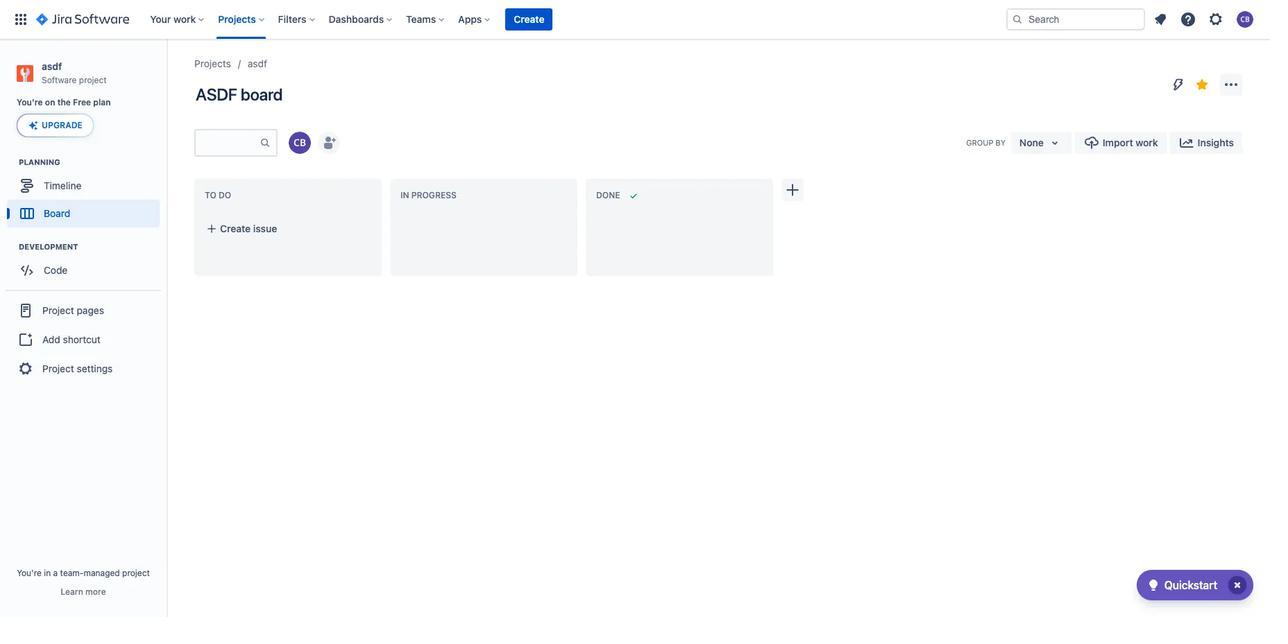Task type: locate. For each thing, give the bounding box(es) containing it.
your profile and settings image
[[1237, 11, 1254, 28]]

code link
[[7, 257, 160, 285]]

work right your
[[174, 13, 196, 25]]

project up 'add'
[[42, 305, 74, 316]]

add
[[42, 334, 60, 346]]

board link
[[7, 200, 160, 228]]

1 vertical spatial project
[[42, 363, 74, 375]]

projects
[[218, 13, 256, 25], [194, 58, 231, 69]]

projects up asdf link
[[218, 13, 256, 25]]

0 vertical spatial you're
[[17, 97, 43, 108]]

0 horizontal spatial project
[[79, 75, 107, 85]]

filters button
[[274, 8, 320, 31]]

settings
[[77, 363, 113, 375]]

insights image
[[1178, 135, 1195, 151]]

you're for you're in a team-managed project
[[17, 569, 42, 579]]

0 horizontal spatial asdf
[[42, 60, 62, 72]]

project pages link
[[6, 296, 161, 326]]

2 project from the top
[[42, 363, 74, 375]]

1 project from the top
[[42, 305, 74, 316]]

you're on the free plan
[[17, 97, 111, 108]]

project for project pages
[[42, 305, 74, 316]]

dashboards button
[[325, 8, 398, 31]]

0 vertical spatial project
[[79, 75, 107, 85]]

project right the managed
[[122, 569, 150, 579]]

project down 'add'
[[42, 363, 74, 375]]

create column image
[[784, 182, 801, 199]]

group by
[[966, 138, 1006, 147]]

you're left in
[[17, 569, 42, 579]]

1 you're from the top
[[17, 97, 43, 108]]

asdf software project
[[42, 60, 107, 85]]

work right import
[[1136, 137, 1158, 149]]

create for create issue
[[220, 223, 251, 235]]

project
[[79, 75, 107, 85], [122, 569, 150, 579]]

projects inside popup button
[[218, 13, 256, 25]]

do
[[219, 190, 231, 201]]

teams
[[406, 13, 436, 25]]

create issue button
[[198, 217, 378, 242]]

development image
[[2, 239, 19, 256]]

done
[[596, 190, 620, 201]]

1 horizontal spatial create
[[514, 13, 545, 25]]

you're for you're on the free plan
[[17, 97, 43, 108]]

planning group
[[7, 157, 166, 232]]

1 vertical spatial projects
[[194, 58, 231, 69]]

board
[[241, 85, 283, 104]]

you're
[[17, 97, 43, 108], [17, 569, 42, 579]]

Search this board text field
[[196, 131, 260, 155]]

2 you're from the top
[[17, 569, 42, 579]]

shortcut
[[63, 334, 100, 346]]

add shortcut
[[42, 334, 100, 346]]

progress
[[411, 190, 457, 201]]

create right the apps popup button
[[514, 13, 545, 25]]

1 vertical spatial you're
[[17, 569, 42, 579]]

free
[[73, 97, 91, 108]]

code
[[44, 264, 68, 276]]

work inside dropdown button
[[174, 13, 196, 25]]

banner
[[0, 0, 1270, 39]]

asdf
[[196, 85, 237, 104]]

projects for projects link
[[194, 58, 231, 69]]

1 vertical spatial project
[[122, 569, 150, 579]]

on
[[45, 97, 55, 108]]

you're in a team-managed project
[[17, 569, 150, 579]]

0 vertical spatial create
[[514, 13, 545, 25]]

notifications image
[[1152, 11, 1169, 28]]

learn more button
[[61, 587, 106, 598]]

1 vertical spatial work
[[1136, 137, 1158, 149]]

create
[[514, 13, 545, 25], [220, 223, 251, 235]]

projects up asdf
[[194, 58, 231, 69]]

quickstart
[[1165, 580, 1218, 592]]

asdf up board
[[248, 58, 267, 69]]

0 horizontal spatial create
[[220, 223, 251, 235]]

project pages
[[42, 305, 104, 316]]

asdf for asdf software project
[[42, 60, 62, 72]]

group
[[6, 290, 161, 389]]

planning image
[[2, 154, 19, 171]]

create for create
[[514, 13, 545, 25]]

projects for projects popup button
[[218, 13, 256, 25]]

asdf
[[248, 58, 267, 69], [42, 60, 62, 72]]

project up plan
[[79, 75, 107, 85]]

project
[[42, 305, 74, 316], [42, 363, 74, 375]]

learn more
[[61, 587, 106, 598]]

you're left on
[[17, 97, 43, 108]]

1 horizontal spatial work
[[1136, 137, 1158, 149]]

dashboards
[[329, 13, 384, 25]]

Search field
[[1007, 8, 1145, 31]]

asdf up software
[[42, 60, 62, 72]]

0 horizontal spatial work
[[174, 13, 196, 25]]

to do
[[205, 190, 231, 201]]

sidebar navigation image
[[151, 56, 182, 83]]

create inside 'primary' element
[[514, 13, 545, 25]]

upgrade button
[[17, 115, 93, 137]]

your work button
[[146, 8, 210, 31]]

projects button
[[214, 8, 270, 31]]

managed
[[84, 569, 120, 579]]

asdf inside the "asdf software project"
[[42, 60, 62, 72]]

0 vertical spatial work
[[174, 13, 196, 25]]

none button
[[1011, 132, 1072, 154]]

asdf board
[[196, 85, 283, 104]]

planning
[[19, 158, 60, 167]]

jira software image
[[36, 11, 129, 28], [36, 11, 129, 28]]

teams button
[[402, 8, 450, 31]]

a
[[53, 569, 58, 579]]

0 vertical spatial project
[[42, 305, 74, 316]]

issue
[[253, 223, 277, 235]]

project inside 'link'
[[42, 305, 74, 316]]

1 vertical spatial create
[[220, 223, 251, 235]]

1 horizontal spatial asdf
[[248, 58, 267, 69]]

work
[[174, 13, 196, 25], [1136, 137, 1158, 149]]

check image
[[1145, 578, 1162, 594]]

create button
[[506, 8, 553, 31]]

create issue
[[220, 223, 277, 235]]

insights
[[1198, 137, 1234, 149]]

asdf for asdf
[[248, 58, 267, 69]]

0 vertical spatial projects
[[218, 13, 256, 25]]

development group
[[7, 242, 166, 289]]

in
[[44, 569, 51, 579]]

create left issue
[[220, 223, 251, 235]]



Task type: describe. For each thing, give the bounding box(es) containing it.
project for project settings
[[42, 363, 74, 375]]

the
[[57, 97, 71, 108]]

search image
[[1012, 14, 1023, 25]]

import image
[[1084, 135, 1100, 151]]

none
[[1020, 137, 1044, 149]]

by
[[996, 138, 1006, 147]]

learn
[[61, 587, 83, 598]]

projects link
[[194, 56, 231, 72]]

add people image
[[321, 135, 337, 151]]

appswitcher icon image
[[12, 11, 29, 28]]

group containing project pages
[[6, 290, 161, 389]]

help image
[[1180, 11, 1197, 28]]

plan
[[93, 97, 111, 108]]

star asdf board image
[[1194, 76, 1211, 93]]

cj baylor image
[[289, 132, 311, 154]]

more
[[85, 587, 106, 598]]

project settings link
[[6, 354, 161, 385]]

work for import work
[[1136, 137, 1158, 149]]

import work
[[1103, 137, 1158, 149]]

software
[[42, 75, 77, 85]]

to
[[205, 190, 216, 201]]

in
[[401, 190, 409, 201]]

insights button
[[1170, 132, 1243, 154]]

more image
[[1223, 76, 1240, 93]]

pages
[[77, 305, 104, 316]]

apps
[[458, 13, 482, 25]]

apps button
[[454, 8, 496, 31]]

add shortcut button
[[6, 326, 161, 354]]

project settings
[[42, 363, 113, 375]]

dismiss quickstart image
[[1227, 575, 1249, 597]]

board
[[44, 208, 70, 219]]

your work
[[150, 13, 196, 25]]

development
[[19, 243, 78, 252]]

project inside the "asdf software project"
[[79, 75, 107, 85]]

banner containing your work
[[0, 0, 1270, 39]]

import
[[1103, 137, 1133, 149]]

team-
[[60, 569, 84, 579]]

work for your work
[[174, 13, 196, 25]]

timeline
[[44, 180, 81, 192]]

import work link
[[1075, 132, 1167, 154]]

upgrade
[[42, 120, 83, 131]]

primary element
[[8, 0, 1007, 39]]

settings image
[[1208, 11, 1225, 28]]

group
[[966, 138, 994, 147]]

your
[[150, 13, 171, 25]]

automations menu button icon image
[[1170, 76, 1187, 93]]

filters
[[278, 13, 307, 25]]

1 horizontal spatial project
[[122, 569, 150, 579]]

quickstart button
[[1137, 571, 1254, 601]]

timeline link
[[7, 172, 160, 200]]

in progress
[[401, 190, 457, 201]]

asdf link
[[248, 56, 267, 72]]



Task type: vqa. For each thing, say whether or not it's contained in the screenshot.
NONE
yes



